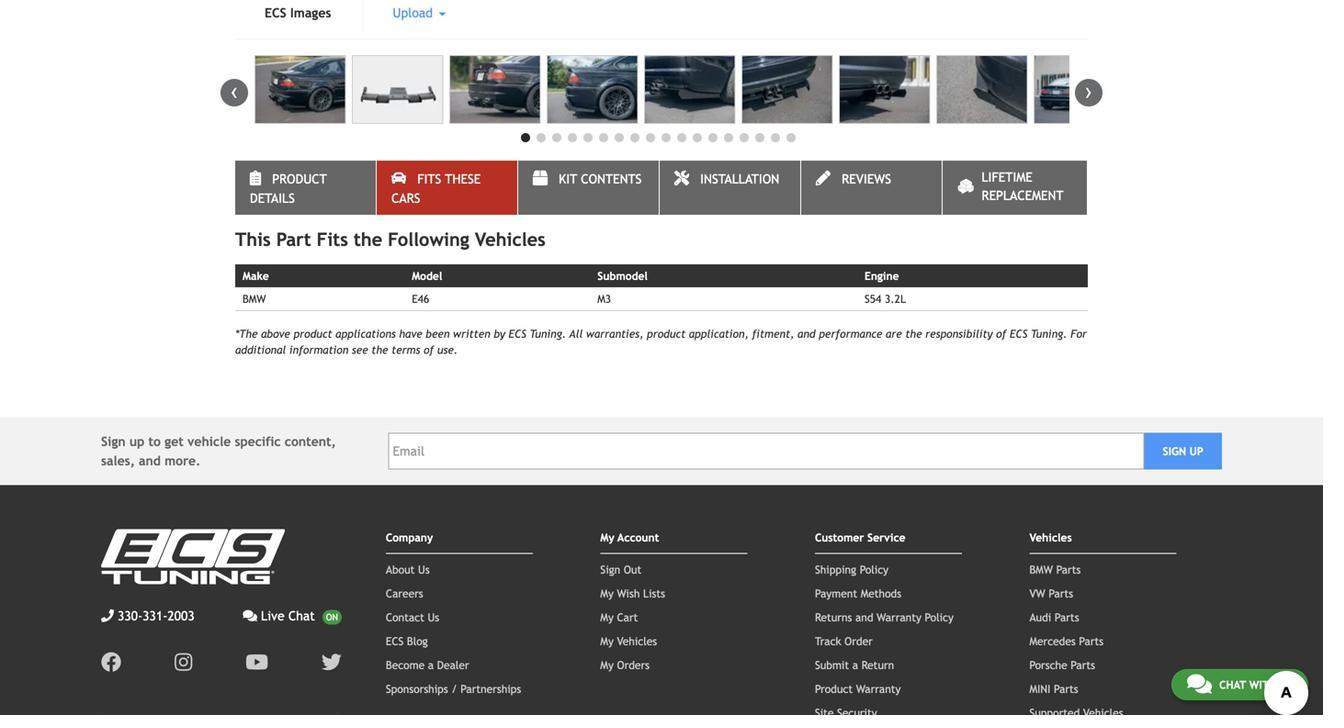 Task type: locate. For each thing, give the bounding box(es) containing it.
1 vertical spatial us
[[428, 611, 439, 624]]

vehicle
[[188, 435, 231, 449]]

of right 'responsibility'
[[996, 328, 1007, 341]]

0 horizontal spatial bmw
[[243, 293, 266, 306]]

parts up vw parts link
[[1057, 564, 1081, 577]]

images
[[290, 6, 331, 20]]

product up 'information'
[[294, 328, 332, 341]]

1 vertical spatial and
[[139, 454, 161, 469]]

comments image
[[243, 610, 257, 623]]

3 my from the top
[[601, 611, 614, 624]]

product
[[294, 328, 332, 341], [647, 328, 686, 341]]

1 horizontal spatial a
[[853, 659, 858, 672]]

0 horizontal spatial up
[[129, 435, 145, 449]]

sign inside sign up button
[[1163, 445, 1187, 458]]

tuning. left all
[[530, 328, 566, 341]]

parts for audi parts
[[1055, 611, 1080, 624]]

by
[[494, 328, 505, 341]]

sponsorships
[[386, 683, 448, 696]]

order
[[845, 635, 873, 648]]

audi parts
[[1030, 611, 1080, 624]]

us right about
[[418, 564, 430, 577]]

been
[[426, 328, 450, 341]]

0 horizontal spatial a
[[428, 659, 434, 672]]

0 vertical spatial policy
[[860, 564, 889, 577]]

upload
[[393, 6, 437, 20]]

returns
[[815, 611, 852, 624]]

330-
[[118, 609, 143, 624]]

ecs blog
[[386, 635, 428, 648]]

written
[[453, 328, 491, 341]]

us right with
[[1280, 679, 1293, 692]]

of
[[996, 328, 1007, 341], [424, 344, 434, 356]]

careers link
[[386, 588, 423, 600]]

up for sign up
[[1190, 445, 1204, 458]]

reviews
[[842, 172, 892, 187]]

0 horizontal spatial product
[[294, 328, 332, 341]]

1 vertical spatial product
[[815, 683, 853, 696]]

mini parts link
[[1030, 683, 1079, 696]]

account
[[618, 532, 659, 544]]

330-331-2003
[[118, 609, 195, 624]]

live chat link
[[243, 607, 342, 626]]

cart
[[617, 611, 638, 624]]

my left account at the bottom left of page
[[601, 532, 615, 544]]

of down been
[[424, 344, 434, 356]]

ecs left blog
[[386, 635, 404, 648]]

0 horizontal spatial and
[[139, 454, 161, 469]]

us for about us
[[418, 564, 430, 577]]

my down my cart link
[[601, 635, 614, 648]]

sign inside sign up to get vehicle specific content, sales, and more.
[[101, 435, 126, 449]]

warranty
[[877, 611, 922, 624], [856, 683, 901, 696]]

0 vertical spatial chat
[[288, 609, 315, 624]]

warranty down return
[[856, 683, 901, 696]]

parts for vw parts
[[1049, 588, 1074, 600]]

1 horizontal spatial product
[[647, 328, 686, 341]]

comments image
[[1187, 674, 1212, 696]]

the right see
[[372, 344, 388, 356]]

2 horizontal spatial vehicles
[[1030, 532, 1072, 544]]

parts for mini parts
[[1054, 683, 1079, 696]]

product for warranty
[[815, 683, 853, 696]]

sign for sign up
[[1163, 445, 1187, 458]]

see
[[352, 344, 368, 356]]

ecs left images on the left top of the page
[[265, 6, 286, 20]]

sign for sign up to get vehicle specific content, sales, and more.
[[101, 435, 126, 449]]

my for my account
[[601, 532, 615, 544]]

es#4714491 - 047616la01kt -    e46 m3 street flow rear diffuser - add-on diffuser to deliver a true motorsport look to your m3. fastens seamlessly to the bottom of the rear bumper giving a platform to show off your exhaust and complete the rear end of the e46. - ecs - bmw image
[[255, 55, 346, 124], [352, 55, 443, 124], [449, 55, 541, 124], [547, 55, 638, 124], [644, 55, 736, 124], [742, 55, 833, 124], [839, 55, 930, 124], [937, 55, 1028, 124], [1034, 55, 1125, 124]]

0 vertical spatial product
[[272, 172, 327, 187]]

my vehicles link
[[601, 635, 657, 648]]

1 vertical spatial warranty
[[856, 683, 901, 696]]

ecs right 'responsibility'
[[1010, 328, 1028, 341]]

1 vertical spatial the
[[906, 328, 922, 341]]

0 vertical spatial and
[[798, 328, 816, 341]]

a left return
[[853, 659, 858, 672]]

sponsorships / partnerships link
[[386, 683, 521, 696]]

details
[[250, 191, 295, 206]]

parts down mercedes parts link
[[1071, 659, 1096, 672]]

about us
[[386, 564, 430, 577]]

1 horizontal spatial up
[[1190, 445, 1204, 458]]

my left wish
[[601, 588, 614, 600]]

my
[[601, 532, 615, 544], [601, 588, 614, 600], [601, 611, 614, 624], [601, 635, 614, 648], [601, 659, 614, 672]]

6 es#4714491 - 047616la01kt -    e46 m3 street flow rear diffuser - add-on diffuser to deliver a true motorsport look to your m3. fastens seamlessly to the bottom of the rear bumper giving a platform to show off your exhaust and complete the rear end of the e46. - ecs - bmw image from the left
[[742, 55, 833, 124]]

1 horizontal spatial chat
[[1220, 679, 1246, 692]]

ecs blog link
[[386, 635, 428, 648]]

2 a from the left
[[853, 659, 858, 672]]

vehicles up "orders"
[[617, 635, 657, 648]]

2 vertical spatial the
[[372, 344, 388, 356]]

and down to
[[139, 454, 161, 469]]

mercedes parts
[[1030, 635, 1104, 648]]

tuning.
[[530, 328, 566, 341], [1031, 328, 1068, 341]]

my orders link
[[601, 659, 650, 672]]

2 tuning. from the left
[[1031, 328, 1068, 341]]

and inside sign up to get vehicle specific content, sales, and more.
[[139, 454, 161, 469]]

become a dealer link
[[386, 659, 469, 672]]

live
[[261, 609, 285, 624]]

0 horizontal spatial product
[[272, 172, 327, 187]]

0 vertical spatial warranty
[[877, 611, 922, 624]]

my left "orders"
[[601, 659, 614, 672]]

vehicles up bmw parts
[[1030, 532, 1072, 544]]

product right warranties,
[[647, 328, 686, 341]]

fits up cars
[[417, 172, 441, 187]]

0 horizontal spatial tuning.
[[530, 328, 566, 341]]

returns and warranty policy link
[[815, 611, 954, 624]]

chat left with
[[1220, 679, 1246, 692]]

parts up mercedes parts link
[[1055, 611, 1080, 624]]

0 horizontal spatial vehicles
[[475, 229, 546, 250]]

1 my from the top
[[601, 532, 615, 544]]

sales,
[[101, 454, 135, 469]]

mini
[[1030, 683, 1051, 696]]

tuning. left for
[[1031, 328, 1068, 341]]

partnerships
[[461, 683, 521, 696]]

chat
[[288, 609, 315, 624], [1220, 679, 1246, 692]]

up inside button
[[1190, 445, 1204, 458]]

lifetime replacement link
[[943, 161, 1087, 215]]

sign up
[[1163, 445, 1204, 458]]

1 horizontal spatial tuning.
[[1031, 328, 1068, 341]]

1 horizontal spatial product
[[815, 683, 853, 696]]

0 vertical spatial bmw
[[243, 293, 266, 306]]

a left dealer
[[428, 659, 434, 672]]

more.
[[165, 454, 201, 469]]

up
[[129, 435, 145, 449], [1190, 445, 1204, 458]]

the right are
[[906, 328, 922, 341]]

responsibility
[[926, 328, 993, 341]]

ecs tuning image
[[101, 530, 285, 585]]

about us link
[[386, 564, 430, 577]]

the left following
[[354, 229, 382, 250]]

my left cart
[[601, 611, 614, 624]]

and inside *the above product applications have been written by                 ecs tuning. all warranties, product application, fitment,                 and performance are the responsibility of ecs tuning.                 for additional information see the terms of use.
[[798, 328, 816, 341]]

1 horizontal spatial vehicles
[[617, 635, 657, 648]]

a for become
[[428, 659, 434, 672]]

1 horizontal spatial fits
[[417, 172, 441, 187]]

part
[[276, 229, 311, 250]]

facebook logo image
[[101, 653, 121, 673]]

and right fitment,
[[798, 328, 816, 341]]

ecs images link
[[235, 0, 361, 31]]

bmw
[[243, 293, 266, 306], [1030, 564, 1053, 577]]

engine
[[865, 270, 899, 283]]

phone image
[[101, 610, 114, 623]]

1 horizontal spatial and
[[798, 328, 816, 341]]

2 my from the top
[[601, 588, 614, 600]]

2 horizontal spatial and
[[856, 611, 874, 624]]

warranty down methods
[[877, 611, 922, 624]]

parts right vw
[[1049, 588, 1074, 600]]

fits right part
[[317, 229, 348, 250]]

these
[[445, 172, 481, 187]]

0 horizontal spatial sign
[[101, 435, 126, 449]]

e46
[[412, 293, 429, 306]]

and up order
[[856, 611, 874, 624]]

lifetime
[[982, 170, 1033, 185]]

331-
[[143, 609, 168, 624]]

parts for mercedes parts
[[1079, 635, 1104, 648]]

bmw down the make on the left of the page
[[243, 293, 266, 306]]

chat right live
[[288, 609, 315, 624]]

us right contact
[[428, 611, 439, 624]]

1 vertical spatial bmw
[[1030, 564, 1053, 577]]

us for contact us
[[428, 611, 439, 624]]

parts for bmw parts
[[1057, 564, 1081, 577]]

0 horizontal spatial of
[[424, 344, 434, 356]]

up inside sign up to get vehicle specific content, sales, and more.
[[129, 435, 145, 449]]

s54 3.2l
[[865, 293, 906, 306]]

ecs
[[265, 6, 286, 20], [509, 328, 527, 341], [1010, 328, 1028, 341], [386, 635, 404, 648]]

0 vertical spatial us
[[418, 564, 430, 577]]

0 horizontal spatial chat
[[288, 609, 315, 624]]

product up the details
[[272, 172, 327, 187]]

0 vertical spatial fits
[[417, 172, 441, 187]]

track
[[815, 635, 842, 648]]

1 horizontal spatial sign
[[601, 564, 621, 577]]

Email email field
[[388, 433, 1145, 470]]

us
[[418, 564, 430, 577], [428, 611, 439, 624], [1280, 679, 1293, 692]]

1 horizontal spatial policy
[[925, 611, 954, 624]]

a
[[428, 659, 434, 672], [853, 659, 858, 672]]

sign up to get vehicle specific content, sales, and more.
[[101, 435, 336, 469]]

vehicles down these
[[475, 229, 546, 250]]

parts up porsche parts link
[[1079, 635, 1104, 648]]

4 my from the top
[[601, 635, 614, 648]]

up for sign up to get vehicle specific content, sales, and more.
[[129, 435, 145, 449]]

product down submit
[[815, 683, 853, 696]]

0 horizontal spatial fits
[[317, 229, 348, 250]]

1 a from the left
[[428, 659, 434, 672]]

product inside product details
[[272, 172, 327, 187]]

track order
[[815, 635, 873, 648]]

fitment,
[[752, 328, 795, 341]]

parts down porsche parts link
[[1054, 683, 1079, 696]]

and
[[798, 328, 816, 341], [139, 454, 161, 469], [856, 611, 874, 624]]

1 vertical spatial of
[[424, 344, 434, 356]]

my vehicles
[[601, 635, 657, 648]]

sponsorships / partnerships
[[386, 683, 521, 696]]

*the
[[235, 328, 258, 341]]

applications
[[336, 328, 396, 341]]

/
[[452, 683, 457, 696]]

sign up button
[[1145, 433, 1222, 470]]

bmw up vw
[[1030, 564, 1053, 577]]

vehicles
[[475, 229, 546, 250], [1030, 532, 1072, 544], [617, 635, 657, 648]]

wish
[[617, 588, 640, 600]]

5 my from the top
[[601, 659, 614, 672]]

become a dealer
[[386, 659, 469, 672]]

my cart link
[[601, 611, 638, 624]]

shipping policy
[[815, 564, 889, 577]]

1 horizontal spatial bmw
[[1030, 564, 1053, 577]]

0 vertical spatial of
[[996, 328, 1007, 341]]

specific
[[235, 435, 281, 449]]

2 horizontal spatial sign
[[1163, 445, 1187, 458]]



Task type: vqa. For each thing, say whether or not it's contained in the screenshot.
Together
no



Task type: describe. For each thing, give the bounding box(es) containing it.
bmw parts link
[[1030, 564, 1081, 577]]

1 product from the left
[[294, 328, 332, 341]]

customer
[[815, 532, 864, 544]]

return
[[862, 659, 895, 672]]

product warranty link
[[815, 683, 901, 696]]

porsche parts link
[[1030, 659, 1096, 672]]

0 vertical spatial the
[[354, 229, 382, 250]]

careers
[[386, 588, 423, 600]]

3 es#4714491 - 047616la01kt -    e46 m3 street flow rear diffuser - add-on diffuser to deliver a true motorsport look to your m3. fastens seamlessly to the bottom of the rear bumper giving a platform to show off your exhaust and complete the rear end of the e46. - ecs - bmw image from the left
[[449, 55, 541, 124]]

9 es#4714491 - 047616la01kt -    e46 m3 street flow rear diffuser - add-on diffuser to deliver a true motorsport look to your m3. fastens seamlessly to the bottom of the rear bumper giving a platform to show off your exhaust and complete the rear end of the e46. - ecs - bmw image from the left
[[1034, 55, 1125, 124]]

porsche
[[1030, 659, 1068, 672]]

fits these cars
[[392, 172, 481, 206]]

returns and warranty policy
[[815, 611, 954, 624]]

a for submit
[[853, 659, 858, 672]]

information
[[289, 344, 349, 356]]

2 vertical spatial and
[[856, 611, 874, 624]]

contact
[[386, 611, 424, 624]]

my wish lists link
[[601, 588, 665, 600]]

ecs inside the ecs images link
[[265, 6, 286, 20]]

vw parts link
[[1030, 588, 1074, 600]]

contents
[[581, 172, 642, 187]]

bmw for bmw parts
[[1030, 564, 1053, 577]]

lifetime replacement
[[982, 170, 1064, 203]]

1 vertical spatial policy
[[925, 611, 954, 624]]

become
[[386, 659, 425, 672]]

bmw for bmw
[[243, 293, 266, 306]]

my wish lists
[[601, 588, 665, 600]]

payment
[[815, 588, 858, 600]]

for
[[1071, 328, 1087, 341]]

2 vertical spatial us
[[1280, 679, 1293, 692]]

live chat
[[261, 609, 315, 624]]

8 es#4714491 - 047616la01kt -    e46 m3 street flow rear diffuser - add-on diffuser to deliver a true motorsport look to your m3. fastens seamlessly to the bottom of the rear bumper giving a platform to show off your exhaust and complete the rear end of the e46. - ecs - bmw image from the left
[[937, 55, 1028, 124]]

youtube logo image
[[246, 653, 268, 673]]

following
[[388, 229, 470, 250]]

track order link
[[815, 635, 873, 648]]

porsche parts
[[1030, 659, 1096, 672]]

this part fits the following vehicles
[[235, 229, 546, 250]]

330-331-2003 link
[[101, 607, 195, 626]]

methods
[[861, 588, 902, 600]]

additional
[[235, 344, 286, 356]]

3.2l
[[885, 293, 906, 306]]

1 vertical spatial vehicles
[[1030, 532, 1072, 544]]

upload button
[[363, 0, 475, 31]]

‹
[[231, 79, 238, 103]]

2 product from the left
[[647, 328, 686, 341]]

are
[[886, 328, 902, 341]]

submit
[[815, 659, 849, 672]]

cars
[[392, 191, 420, 206]]

4 es#4714491 - 047616la01kt -    e46 m3 street flow rear diffuser - add-on diffuser to deliver a true motorsport look to your m3. fastens seamlessly to the bottom of the rear bumper giving a platform to show off your exhaust and complete the rear end of the e46. - ecs - bmw image from the left
[[547, 55, 638, 124]]

1 tuning. from the left
[[530, 328, 566, 341]]

my orders
[[601, 659, 650, 672]]

installation link
[[660, 161, 800, 215]]

my for my orders
[[601, 659, 614, 672]]

contact us link
[[386, 611, 439, 624]]

submodel
[[598, 270, 648, 283]]

lists
[[643, 588, 665, 600]]

2 vertical spatial vehicles
[[617, 635, 657, 648]]

contact us
[[386, 611, 439, 624]]

*the above product applications have been written by                 ecs tuning. all warranties, product application, fitment,                 and performance are the responsibility of ecs tuning.                 for additional information see the terms of use.
[[235, 328, 1087, 356]]

shipping policy link
[[815, 564, 889, 577]]

m3
[[598, 293, 611, 306]]

dealer
[[437, 659, 469, 672]]

my for my vehicles
[[601, 635, 614, 648]]

submit a return link
[[815, 659, 895, 672]]

instagram logo image
[[175, 653, 192, 673]]

out
[[624, 564, 642, 577]]

replacement
[[982, 188, 1064, 203]]

application,
[[689, 328, 749, 341]]

warranties,
[[586, 328, 644, 341]]

›
[[1085, 79, 1093, 103]]

payment methods
[[815, 588, 902, 600]]

customer service
[[815, 532, 906, 544]]

s54
[[865, 293, 882, 306]]

content,
[[285, 435, 336, 449]]

ecs right by
[[509, 328, 527, 341]]

product warranty
[[815, 683, 901, 696]]

with
[[1250, 679, 1277, 692]]

› link
[[1075, 79, 1103, 107]]

ecs images
[[265, 6, 331, 20]]

2 es#4714491 - 047616la01kt -    e46 m3 street flow rear diffuser - add-on diffuser to deliver a true motorsport look to your m3. fastens seamlessly to the bottom of the rear bumper giving a platform to show off your exhaust and complete the rear end of the e46. - ecs - bmw image from the left
[[352, 55, 443, 124]]

payment methods link
[[815, 588, 902, 600]]

1 es#4714491 - 047616la01kt -    e46 m3 street flow rear diffuser - add-on diffuser to deliver a true motorsport look to your m3. fastens seamlessly to the bottom of the rear bumper giving a platform to show off your exhaust and complete the rear end of the e46. - ecs - bmw image from the left
[[255, 55, 346, 124]]

sign out link
[[601, 564, 642, 577]]

5 es#4714491 - 047616la01kt -    e46 m3 street flow rear diffuser - add-on diffuser to deliver a true motorsport look to your m3. fastens seamlessly to the bottom of the rear bumper giving a platform to show off your exhaust and complete the rear end of the e46. - ecs - bmw image from the left
[[644, 55, 736, 124]]

vw parts
[[1030, 588, 1074, 600]]

product for details
[[272, 172, 327, 187]]

‹ link
[[221, 79, 248, 107]]

performance
[[819, 328, 883, 341]]

1 horizontal spatial of
[[996, 328, 1007, 341]]

about
[[386, 564, 415, 577]]

audi
[[1030, 611, 1052, 624]]

installation
[[700, 172, 780, 187]]

my for my wish lists
[[601, 588, 614, 600]]

have
[[399, 328, 422, 341]]

my cart
[[601, 611, 638, 624]]

1 vertical spatial chat
[[1220, 679, 1246, 692]]

twitter logo image
[[322, 653, 342, 673]]

7 es#4714491 - 047616la01kt -    e46 m3 street flow rear diffuser - add-on diffuser to deliver a true motorsport look to your m3. fastens seamlessly to the bottom of the rear bumper giving a platform to show off your exhaust and complete the rear end of the e46. - ecs - bmw image from the left
[[839, 55, 930, 124]]

mercedes parts link
[[1030, 635, 1104, 648]]

blog
[[407, 635, 428, 648]]

0 vertical spatial vehicles
[[475, 229, 546, 250]]

terms
[[392, 344, 420, 356]]

parts for porsche parts
[[1071, 659, 1096, 672]]

my for my cart
[[601, 611, 614, 624]]

0 horizontal spatial policy
[[860, 564, 889, 577]]

kit contents
[[559, 172, 642, 187]]

sign for sign out
[[601, 564, 621, 577]]

1 vertical spatial fits
[[317, 229, 348, 250]]

fits inside fits these cars
[[417, 172, 441, 187]]

fits these cars link
[[377, 161, 517, 215]]

reviews link
[[801, 161, 942, 215]]

kit contents link
[[518, 161, 659, 215]]

model
[[412, 270, 442, 283]]

my account
[[601, 532, 659, 544]]

chat with us
[[1220, 679, 1293, 692]]



